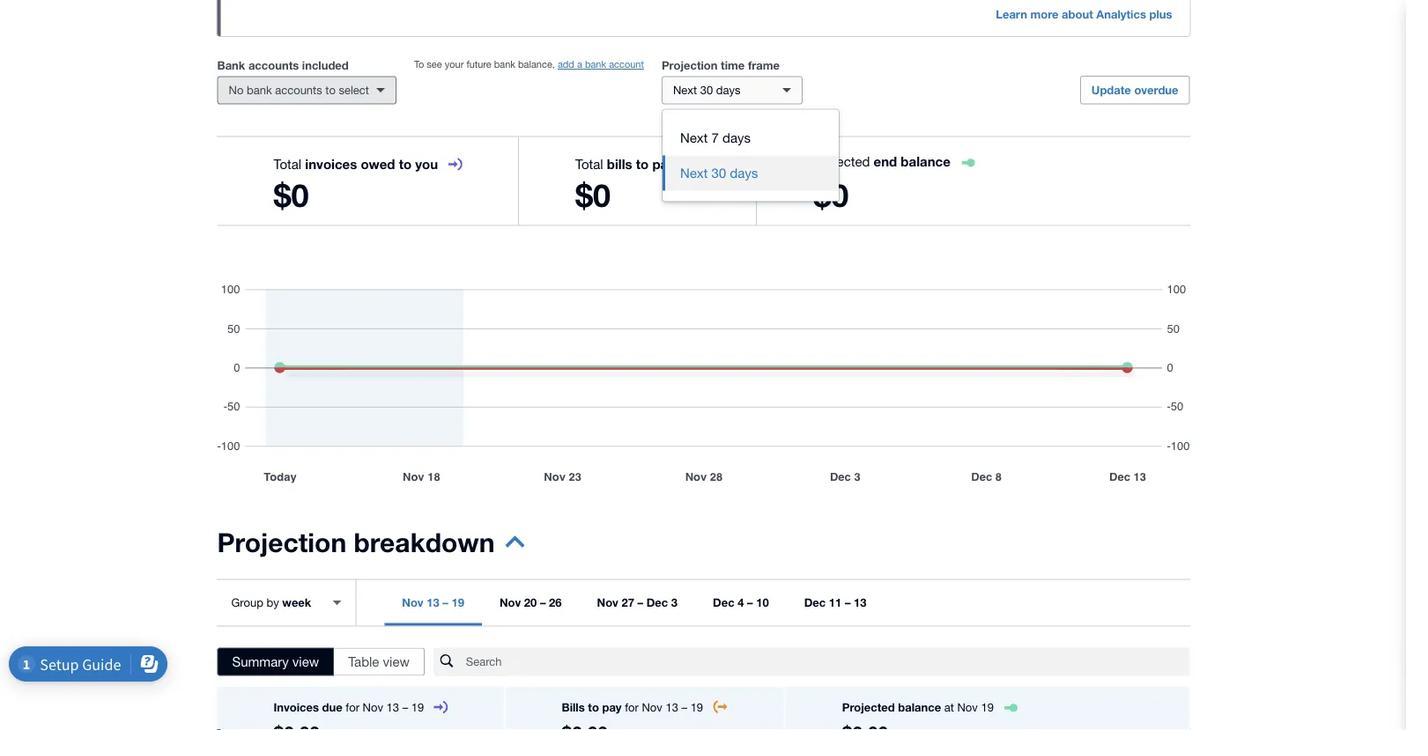Task type: vqa. For each thing, say whether or not it's contained in the screenshot.


Task type: describe. For each thing, give the bounding box(es) containing it.
1 for from the left
[[346, 701, 360, 715]]

bank accounts included
[[217, 58, 349, 72]]

breakdown
[[354, 526, 495, 558]]

dec for dec 4 – 10
[[713, 596, 735, 610]]

projected balance at nov 19
[[842, 701, 994, 715]]

to
[[414, 59, 424, 70]]

nov right due at the bottom left
[[363, 701, 383, 715]]

0 vertical spatial balance
[[901, 154, 951, 170]]

balance,
[[518, 59, 555, 70]]

bills
[[562, 701, 585, 715]]

at
[[945, 701, 955, 715]]

frame
[[748, 58, 780, 72]]

– for 20
[[540, 596, 546, 610]]

nov left "27" in the left bottom of the page
[[597, 596, 619, 610]]

next 30 days button
[[663, 156, 839, 191]]

pay inside 'total bills to pay $0'
[[653, 156, 675, 172]]

projected end balance
[[814, 154, 951, 170]]

week
[[282, 596, 311, 610]]

a
[[577, 59, 583, 70]]

view for summary view
[[293, 654, 319, 670]]

11
[[829, 596, 842, 610]]

$0 inside 'total bills to pay $0'
[[576, 176, 611, 214]]

20
[[524, 596, 537, 610]]

2 horizontal spatial bank
[[585, 59, 607, 70]]

update
[[1092, 83, 1132, 97]]

1 dec from the left
[[647, 596, 668, 610]]

dec for dec 11 – 13
[[805, 596, 826, 610]]

nov right bills in the left of the page
[[642, 701, 663, 715]]

dec 4 – 10
[[713, 596, 769, 610]]

view for table view
[[383, 654, 410, 670]]

to inside no bank accounts to select popup button
[[326, 83, 336, 97]]

future
[[467, 59, 492, 70]]

3 $0 from the left
[[814, 176, 849, 214]]

days for next 30 days button
[[730, 165, 758, 181]]

group by week
[[231, 596, 311, 610]]

dec 11 – 13
[[805, 596, 867, 610]]

2 for from the left
[[625, 701, 639, 715]]

group
[[231, 596, 263, 610]]

projection breakdown view option group
[[217, 648, 425, 677]]

nov 27 – dec 3
[[597, 596, 678, 610]]

nov down the breakdown
[[402, 596, 424, 610]]

to right bills in the left of the page
[[588, 701, 599, 715]]

projection time frame
[[662, 58, 780, 72]]

no bank accounts to select
[[229, 83, 369, 97]]

learn more about analytics plus
[[996, 7, 1173, 21]]

analytics
[[1097, 7, 1147, 21]]

update overdue button
[[1080, 76, 1190, 104]]

no bank accounts to select button
[[217, 76, 397, 104]]

days for next 7 days button
[[723, 130, 751, 145]]

nov right at
[[958, 701, 978, 715]]

1 vertical spatial balance
[[898, 701, 942, 715]]

update overdue
[[1092, 83, 1179, 97]]

– for 4
[[748, 596, 753, 610]]

by
[[267, 596, 279, 610]]

select
[[339, 83, 369, 97]]

– for 13
[[443, 596, 449, 610]]

owed
[[361, 156, 395, 172]]

next for next 7 days button
[[681, 130, 708, 145]]

end
[[874, 154, 898, 170]]

accounts inside popup button
[[275, 83, 322, 97]]

26
[[549, 596, 562, 610]]



Task type: locate. For each thing, give the bounding box(es) containing it.
balance left at
[[898, 701, 942, 715]]

next 30 days down projection time frame
[[673, 83, 741, 97]]

balance right end at the right top of the page
[[901, 154, 951, 170]]

group
[[663, 110, 839, 201]]

projected down search for a document "search box"
[[842, 701, 895, 715]]

1 horizontal spatial pay
[[653, 156, 675, 172]]

1 total from the left
[[274, 156, 302, 171]]

table
[[348, 654, 379, 670]]

30 down next 7 days
[[712, 165, 727, 181]]

days inside next 7 days button
[[723, 130, 751, 145]]

days down time
[[716, 83, 741, 97]]

projection for projection breakdown
[[217, 526, 347, 558]]

30 down projection time frame
[[701, 83, 713, 97]]

total inside total invoices owed to you $0
[[274, 156, 302, 171]]

projection
[[662, 58, 718, 72], [217, 526, 347, 558]]

days down next 7 days button
[[730, 165, 758, 181]]

$0
[[274, 176, 309, 214], [576, 176, 611, 214], [814, 176, 849, 214]]

30 inside next 30 days popup button
[[701, 83, 713, 97]]

pay right the bills
[[653, 156, 675, 172]]

for
[[346, 701, 360, 715], [625, 701, 639, 715]]

0 vertical spatial accounts
[[248, 58, 299, 72]]

1 vertical spatial accounts
[[275, 83, 322, 97]]

dec left 3 on the bottom
[[647, 596, 668, 610]]

4
[[738, 596, 744, 610]]

0 horizontal spatial bank
[[247, 83, 272, 97]]

for right due at the bottom left
[[346, 701, 360, 715]]

next 30 days inside popup button
[[673, 83, 741, 97]]

you
[[415, 156, 438, 172]]

accounts
[[248, 58, 299, 72], [275, 83, 322, 97]]

0 vertical spatial projection
[[662, 58, 718, 72]]

next left 7
[[681, 130, 708, 145]]

next 30 days inside button
[[681, 165, 758, 181]]

days inside next 30 days popup button
[[716, 83, 741, 97]]

next
[[673, 83, 697, 97], [681, 130, 708, 145], [681, 165, 708, 181]]

2 horizontal spatial dec
[[805, 596, 826, 610]]

about
[[1062, 7, 1094, 21]]

2 dec from the left
[[713, 596, 735, 610]]

to left select
[[326, 83, 336, 97]]

0 vertical spatial days
[[716, 83, 741, 97]]

1 view from the left
[[293, 654, 319, 670]]

bills
[[607, 156, 633, 172]]

projected for balance
[[842, 701, 895, 715]]

projection breakdown
[[217, 526, 495, 558]]

$0 down invoices at the top of the page
[[274, 176, 309, 214]]

nov 20 – 26
[[500, 596, 562, 610]]

1 vertical spatial pay
[[602, 701, 622, 715]]

next 7 days button
[[663, 120, 839, 156]]

projected left end at the right top of the page
[[814, 154, 870, 169]]

next inside popup button
[[673, 83, 697, 97]]

nov left the 20
[[500, 596, 521, 610]]

your
[[445, 59, 464, 70]]

– for 27
[[638, 596, 644, 610]]

total left the bills
[[576, 156, 604, 171]]

$0 inside total invoices owed to you $0
[[274, 176, 309, 214]]

next down next 7 days
[[681, 165, 708, 181]]

bank right a
[[585, 59, 607, 70]]

0 vertical spatial next 30 days
[[673, 83, 741, 97]]

1 horizontal spatial $0
[[576, 176, 611, 214]]

summary view
[[232, 654, 319, 670]]

table view
[[348, 654, 410, 670]]

bank right future
[[494, 59, 516, 70]]

next 30 days button
[[662, 76, 803, 104]]

dec left 11
[[805, 596, 826, 610]]

projection breakdown button
[[217, 526, 525, 569]]

2 horizontal spatial $0
[[814, 176, 849, 214]]

days for next 30 days popup button
[[716, 83, 741, 97]]

invoices
[[274, 701, 319, 715]]

add a bank account link
[[558, 59, 644, 70]]

total for you
[[274, 156, 302, 171]]

included
[[302, 58, 349, 72]]

dec left 4
[[713, 596, 735, 610]]

13
[[427, 596, 440, 610], [854, 596, 867, 610], [387, 701, 399, 715], [666, 701, 679, 715]]

projected for end
[[814, 154, 870, 169]]

total invoices owed to you $0
[[274, 156, 438, 214]]

next 7 days
[[681, 130, 751, 145]]

1 horizontal spatial for
[[625, 701, 639, 715]]

1 vertical spatial next 30 days
[[681, 165, 758, 181]]

27
[[622, 596, 635, 610]]

next 30 days for next 30 days popup button
[[673, 83, 741, 97]]

1 vertical spatial projected
[[842, 701, 895, 715]]

next down projection time frame
[[673, 83, 697, 97]]

for right bills in the left of the page
[[625, 701, 639, 715]]

projected inside "projected end balance"
[[814, 154, 870, 169]]

3 dec from the left
[[805, 596, 826, 610]]

0 horizontal spatial for
[[346, 701, 360, 715]]

bank
[[217, 58, 245, 72]]

next for next 30 days popup button
[[673, 83, 697, 97]]

projection for projection time frame
[[662, 58, 718, 72]]

to left you
[[399, 156, 412, 172]]

7
[[712, 130, 719, 145]]

to inside 'total bills to pay $0'
[[636, 156, 649, 172]]

view right table at left bottom
[[383, 654, 410, 670]]

total for $0
[[576, 156, 604, 171]]

overdue
[[1135, 83, 1179, 97]]

see
[[427, 59, 442, 70]]

total
[[274, 156, 302, 171], [576, 156, 604, 171]]

2 total from the left
[[576, 156, 604, 171]]

total bills to pay $0
[[576, 156, 675, 214]]

– for 11
[[845, 596, 851, 610]]

2 $0 from the left
[[576, 176, 611, 214]]

1 horizontal spatial bank
[[494, 59, 516, 70]]

more
[[1031, 7, 1059, 21]]

0 horizontal spatial dec
[[647, 596, 668, 610]]

accounts up no bank accounts to select
[[248, 58, 299, 72]]

nov 13 – 19
[[402, 596, 464, 610]]

0 horizontal spatial total
[[274, 156, 302, 171]]

1 horizontal spatial dec
[[713, 596, 735, 610]]

$0 down "projected end balance"
[[814, 176, 849, 214]]

no
[[229, 83, 244, 97]]

bills to pay for nov 13 – 19
[[562, 701, 704, 715]]

pay right bills in the left of the page
[[602, 701, 622, 715]]

learn more about analytics plus link
[[986, 1, 1183, 29]]

projected
[[814, 154, 870, 169], [842, 701, 895, 715]]

30 inside next 30 days button
[[712, 165, 727, 181]]

days right 7
[[723, 130, 751, 145]]

nov
[[402, 596, 424, 610], [500, 596, 521, 610], [597, 596, 619, 610], [363, 701, 383, 715], [642, 701, 663, 715], [958, 701, 978, 715]]

19
[[452, 596, 464, 610], [411, 701, 424, 715], [691, 701, 704, 715], [981, 701, 994, 715]]

summary
[[232, 654, 289, 670]]

30 for next 30 days popup button
[[701, 83, 713, 97]]

to see your future bank balance, add a bank account
[[414, 59, 644, 70]]

projection up by
[[217, 526, 347, 558]]

–
[[443, 596, 449, 610], [540, 596, 546, 610], [638, 596, 644, 610], [748, 596, 753, 610], [845, 596, 851, 610], [403, 701, 408, 715], [682, 701, 688, 715]]

invoices
[[305, 156, 357, 172]]

0 horizontal spatial projection
[[217, 526, 347, 558]]

to right the bills
[[636, 156, 649, 172]]

0 vertical spatial 30
[[701, 83, 713, 97]]

total inside 'total bills to pay $0'
[[576, 156, 604, 171]]

30 for next 30 days button
[[712, 165, 727, 181]]

bank
[[494, 59, 516, 70], [585, 59, 607, 70], [247, 83, 272, 97]]

0 horizontal spatial view
[[293, 654, 319, 670]]

2 vertical spatial next
[[681, 165, 708, 181]]

days inside next 30 days button
[[730, 165, 758, 181]]

0 horizontal spatial pay
[[602, 701, 622, 715]]

2 vertical spatial days
[[730, 165, 758, 181]]

plus
[[1150, 7, 1173, 21]]

time
[[721, 58, 745, 72]]

30
[[701, 83, 713, 97], [712, 165, 727, 181]]

0 horizontal spatial $0
[[274, 176, 309, 214]]

0 vertical spatial next
[[673, 83, 697, 97]]

view
[[293, 654, 319, 670], [383, 654, 410, 670]]

invoices due for nov 13 – 19
[[274, 701, 424, 715]]

pay
[[653, 156, 675, 172], [602, 701, 622, 715]]

1 vertical spatial 30
[[712, 165, 727, 181]]

add
[[558, 59, 575, 70]]

1 vertical spatial days
[[723, 130, 751, 145]]

10
[[757, 596, 769, 610]]

accounts down bank accounts included
[[275, 83, 322, 97]]

view right "summary"
[[293, 654, 319, 670]]

next 30 days
[[673, 83, 741, 97], [681, 165, 758, 181]]

0 vertical spatial projected
[[814, 154, 870, 169]]

1 $0 from the left
[[274, 176, 309, 214]]

account
[[609, 59, 644, 70]]

balance
[[901, 154, 951, 170], [898, 701, 942, 715]]

1 horizontal spatial total
[[576, 156, 604, 171]]

$0 down the bills
[[576, 176, 611, 214]]

projection left time
[[662, 58, 718, 72]]

bank right 'no'
[[247, 83, 272, 97]]

projection inside button
[[217, 526, 347, 558]]

1 vertical spatial next
[[681, 130, 708, 145]]

dec
[[647, 596, 668, 610], [713, 596, 735, 610], [805, 596, 826, 610]]

1 horizontal spatial projection
[[662, 58, 718, 72]]

group containing next 7 days
[[663, 110, 839, 201]]

total left invoices at the top of the page
[[274, 156, 302, 171]]

list box
[[663, 110, 839, 201]]

Search for a document search field
[[466, 647, 1190, 677]]

1 horizontal spatial view
[[383, 654, 410, 670]]

to
[[326, 83, 336, 97], [399, 156, 412, 172], [636, 156, 649, 172], [588, 701, 599, 715]]

0 vertical spatial pay
[[653, 156, 675, 172]]

due
[[322, 701, 343, 715]]

days
[[716, 83, 741, 97], [723, 130, 751, 145], [730, 165, 758, 181]]

1 vertical spatial projection
[[217, 526, 347, 558]]

bank inside no bank accounts to select popup button
[[247, 83, 272, 97]]

next for next 30 days button
[[681, 165, 708, 181]]

to inside total invoices owed to you $0
[[399, 156, 412, 172]]

3
[[672, 596, 678, 610]]

learn
[[996, 7, 1028, 21]]

next 30 days down next 7 days
[[681, 165, 758, 181]]

list box containing next 7 days
[[663, 110, 839, 201]]

2 view from the left
[[383, 654, 410, 670]]

next 30 days for next 30 days button
[[681, 165, 758, 181]]



